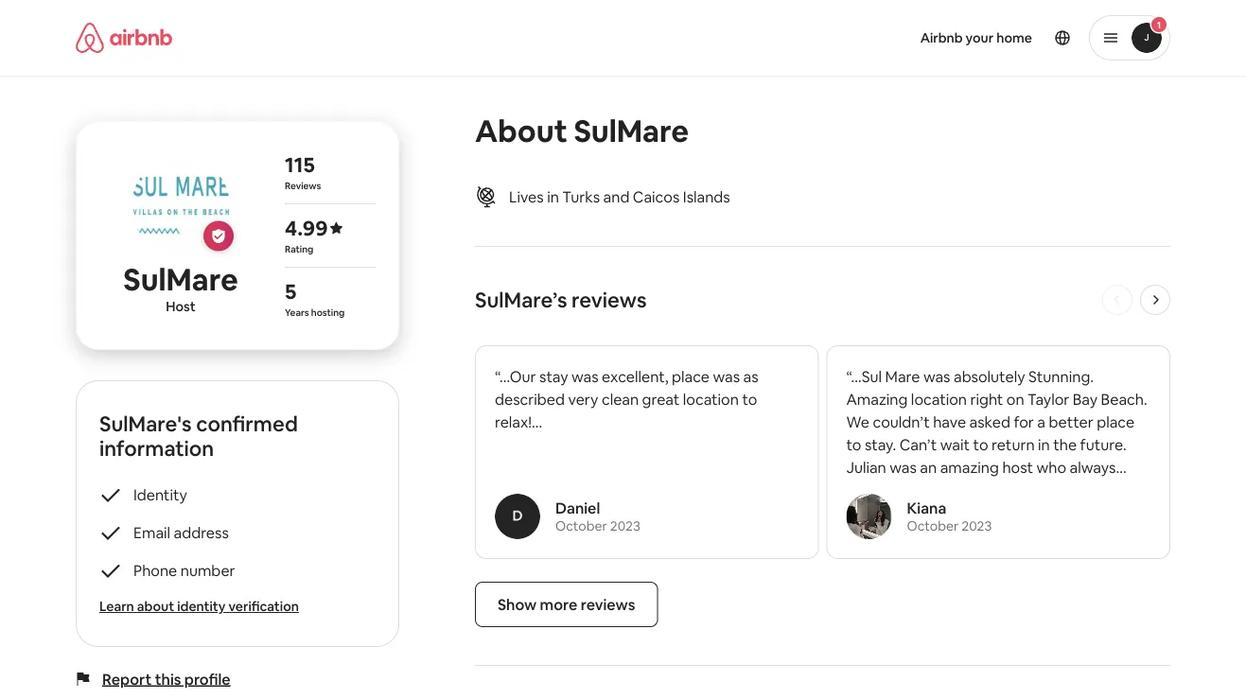 Task type: vqa. For each thing, say whether or not it's contained in the screenshot.
Weekend to the top
no



Task type: describe. For each thing, give the bounding box(es) containing it.
can't
[[900, 435, 937, 454]]

airbnb your home link
[[909, 18, 1044, 58]]

amazing
[[847, 389, 908, 409]]

daniel october 2023
[[556, 498, 641, 535]]

0 horizontal spatial in
[[547, 187, 559, 206]]

couldn't
[[873, 412, 930, 432]]

was right mare
[[924, 367, 951, 386]]

1 horizontal spatial sulmare
[[574, 111, 689, 150]]

have
[[933, 412, 966, 432]]

email address
[[133, 523, 229, 542]]

home
[[997, 29, 1033, 46]]

kiana user profile image
[[847, 494, 892, 539]]

kiana
[[907, 498, 947, 518]]

more
[[540, 595, 578, 614]]

always
[[1070, 458, 1116, 477]]

lives in turks and caicos islands
[[509, 187, 730, 206]]

an
[[920, 458, 937, 477]]

wait
[[941, 435, 970, 454]]

amazing
[[941, 458, 999, 477]]

caicos islands
[[633, 187, 730, 206]]

"…sul
[[847, 367, 882, 386]]

daniel user profile image
[[495, 494, 540, 539]]

show more reviews button
[[475, 582, 658, 628]]

5 years hosting
[[285, 278, 345, 318]]

october for daniel
[[556, 518, 607, 535]]

was left as
[[713, 367, 740, 386]]

2 horizontal spatial to
[[974, 435, 989, 454]]

julian
[[847, 458, 887, 477]]

show more reviews
[[498, 595, 636, 614]]

asked
[[970, 412, 1011, 432]]

like
[[1109, 480, 1133, 500]]

this
[[155, 670, 181, 689]]

beach.
[[1101, 389, 1148, 409]]

confirmed
[[196, 410, 298, 437]]

mare
[[886, 367, 920, 386]]

learn about identity verification button
[[99, 597, 376, 616]]

about
[[137, 598, 174, 615]]

report this profile button
[[102, 670, 231, 689]]

0 vertical spatial a
[[1038, 412, 1046, 432]]

trip
[[1020, 480, 1044, 500]]

dream
[[847, 503, 892, 522]]

stay
[[540, 367, 568, 386]]

answered
[[847, 480, 915, 500]]

0 vertical spatial reviews
[[572, 286, 647, 313]]

place inside "…our stay was excellent, place was as described very clean great location to relax!…
[[672, 367, 710, 386]]

felt
[[1082, 480, 1106, 500]]

location inside "…our stay was excellent, place was as described very clean great location to relax!…
[[683, 389, 739, 409]]

host
[[166, 298, 196, 315]]

very
[[568, 389, 599, 409]]

airbnb your home
[[921, 29, 1033, 46]]

5
[[285, 278, 297, 305]]

sulmare's
[[475, 286, 567, 313]]

1
[[1157, 18, 1162, 31]]

profile
[[184, 670, 231, 689]]

sulmare host
[[123, 260, 238, 315]]

2 vertical spatial in
[[895, 503, 907, 522]]

paradise!…
[[911, 503, 984, 522]]

information
[[99, 435, 214, 462]]

email
[[133, 523, 170, 542]]

lives
[[509, 187, 544, 206]]

excellent,
[[602, 367, 669, 386]]

host
[[1003, 458, 1034, 477]]

stunning.
[[1029, 367, 1094, 386]]

future.
[[1081, 435, 1127, 454]]

truly
[[1047, 480, 1079, 500]]

learn
[[99, 598, 134, 615]]

the
[[1054, 435, 1077, 454]]

clean
[[602, 389, 639, 409]]

report
[[102, 670, 152, 689]]

1 vertical spatial sulmare
[[123, 260, 238, 300]]



Task type: locate. For each thing, give the bounding box(es) containing it.
"…our
[[495, 367, 536, 386]]

2023 right daniel
[[610, 518, 641, 535]]

0 vertical spatial place
[[672, 367, 710, 386]]

"…sul mare was absolutely stunning. amazing location right on taylor bay beach. we couldn't have asked for a better place to stay. can't wait to return in the future. julian was an amazing host who always answered promptly. this trip truly felt like a dream in paradise!…
[[847, 367, 1148, 522]]

2023 inside daniel october 2023
[[610, 518, 641, 535]]

2 location from the left
[[911, 389, 967, 409]]

0 vertical spatial sulmare
[[574, 111, 689, 150]]

we
[[847, 412, 870, 432]]

sulmare down the verified host image
[[123, 260, 238, 300]]

right
[[971, 389, 1004, 409]]

1 horizontal spatial location
[[911, 389, 967, 409]]

october
[[556, 518, 607, 535], [907, 518, 959, 535]]

on
[[1007, 389, 1025, 409]]

2023 inside kiana october 2023
[[962, 518, 992, 535]]

october inside daniel october 2023
[[556, 518, 607, 535]]

reviews inside button
[[581, 595, 636, 614]]

better
[[1049, 412, 1094, 432]]

1 button
[[1089, 15, 1171, 61]]

and
[[603, 187, 630, 206]]

sulmare's confirmed information
[[99, 410, 298, 462]]

1 horizontal spatial october
[[907, 518, 959, 535]]

location
[[683, 389, 739, 409], [911, 389, 967, 409]]

to
[[742, 389, 758, 409], [847, 435, 862, 454], [974, 435, 989, 454]]

location inside "…sul mare was absolutely stunning. amazing location right on taylor bay beach. we couldn't have asked for a better place to stay. can't wait to return in the future. julian was an amazing host who always answered promptly. this trip truly felt like a dream in paradise!…
[[911, 389, 967, 409]]

2023 for daniel
[[610, 518, 641, 535]]

2023 down this
[[962, 518, 992, 535]]

0 horizontal spatial to
[[742, 389, 758, 409]]

about
[[475, 111, 568, 150]]

october inside kiana october 2023
[[907, 518, 959, 535]]

place up great
[[672, 367, 710, 386]]

learn about identity verification
[[99, 598, 299, 615]]

identity
[[177, 598, 226, 615]]

great
[[642, 389, 680, 409]]

place inside "…sul mare was absolutely stunning. amazing location right on taylor bay beach. we couldn't have asked for a better place to stay. can't wait to return in the future. julian was an amazing host who always answered promptly. this trip truly felt like a dream in paradise!…
[[1097, 412, 1135, 432]]

reviews
[[285, 179, 321, 192]]

1 vertical spatial reviews
[[581, 595, 636, 614]]

0 horizontal spatial sulmare
[[123, 260, 238, 300]]

return
[[992, 435, 1035, 454]]

number
[[181, 561, 235, 580]]

0 horizontal spatial place
[[672, 367, 710, 386]]

daniel user profile image
[[495, 494, 540, 539]]

phone
[[133, 561, 177, 580]]

identity
[[133, 485, 187, 504]]

location up "have"
[[911, 389, 967, 409]]

sulmare user profile image
[[132, 157, 230, 255], [132, 157, 230, 255]]

october for kiana
[[907, 518, 959, 535]]

location right great
[[683, 389, 739, 409]]

profile element
[[646, 0, 1171, 76]]

place
[[672, 367, 710, 386], [1097, 412, 1135, 432]]

1 2023 from the left
[[610, 518, 641, 535]]

sulmare's reviews
[[475, 286, 647, 313]]

2023
[[610, 518, 641, 535], [962, 518, 992, 535]]

sulmare up lives in turks and caicos islands
[[574, 111, 689, 150]]

verification
[[229, 598, 299, 615]]

1 october from the left
[[556, 518, 607, 535]]

october right daniel user profile image
[[556, 518, 607, 535]]

turks
[[563, 187, 600, 206]]

was
[[572, 367, 599, 386], [713, 367, 740, 386], [924, 367, 951, 386], [890, 458, 917, 477]]

daniel
[[556, 498, 600, 518]]

2 october from the left
[[907, 518, 959, 535]]

your
[[966, 29, 994, 46]]

kiana user profile image
[[847, 494, 892, 539]]

1 vertical spatial a
[[1136, 480, 1144, 500]]

sulmare's
[[99, 410, 192, 437]]

1 horizontal spatial 2023
[[962, 518, 992, 535]]

verified host image
[[211, 229, 226, 244]]

years
[[285, 306, 309, 318]]

1 vertical spatial in
[[1038, 435, 1050, 454]]

reviews
[[572, 286, 647, 313], [581, 595, 636, 614]]

to inside "…our stay was excellent, place was as described very clean great location to relax!…
[[742, 389, 758, 409]]

1 horizontal spatial place
[[1097, 412, 1135, 432]]

reviews right more
[[581, 595, 636, 614]]

0 horizontal spatial 2023
[[610, 518, 641, 535]]

report this profile
[[102, 670, 231, 689]]

1 vertical spatial place
[[1097, 412, 1135, 432]]

phone number
[[133, 561, 235, 580]]

place down beach.
[[1097, 412, 1135, 432]]

described
[[495, 389, 565, 409]]

a right like
[[1136, 480, 1144, 500]]

bay
[[1073, 389, 1098, 409]]

0 horizontal spatial location
[[683, 389, 739, 409]]

to down asked on the bottom right of the page
[[974, 435, 989, 454]]

hosting
[[311, 306, 345, 318]]

rating
[[285, 243, 314, 255]]

was up very
[[572, 367, 599, 386]]

as
[[744, 367, 759, 386]]

in right "lives"
[[547, 187, 559, 206]]

absolutely
[[954, 367, 1026, 386]]

1 horizontal spatial a
[[1136, 480, 1144, 500]]

4.99
[[285, 214, 328, 241]]

2 horizontal spatial in
[[1038, 435, 1050, 454]]

kiana october 2023
[[907, 498, 992, 535]]

a
[[1038, 412, 1046, 432], [1136, 480, 1144, 500]]

2023 for kiana
[[962, 518, 992, 535]]

2 2023 from the left
[[962, 518, 992, 535]]

taylor
[[1028, 389, 1070, 409]]

0 horizontal spatial a
[[1038, 412, 1046, 432]]

october down promptly.
[[907, 518, 959, 535]]

115 reviews
[[285, 151, 321, 192]]

for
[[1014, 412, 1034, 432]]

in down "answered" on the right bottom of the page
[[895, 503, 907, 522]]

a right for
[[1038, 412, 1046, 432]]

0 vertical spatial in
[[547, 187, 559, 206]]

reviews up excellent,
[[572, 286, 647, 313]]

1 horizontal spatial to
[[847, 435, 862, 454]]

in left the
[[1038, 435, 1050, 454]]

115
[[285, 151, 315, 178]]

1 horizontal spatial in
[[895, 503, 907, 522]]

promptly.
[[918, 480, 985, 500]]

about sulmare
[[475, 111, 689, 150]]

this
[[988, 480, 1016, 500]]

to down as
[[742, 389, 758, 409]]

relax!…
[[495, 412, 543, 432]]

was left an
[[890, 458, 917, 477]]

"…our stay was excellent, place was as described very clean great location to relax!…
[[495, 367, 759, 432]]

to down we
[[847, 435, 862, 454]]

who
[[1037, 458, 1067, 477]]

in
[[547, 187, 559, 206], [1038, 435, 1050, 454], [895, 503, 907, 522]]

address
[[174, 523, 229, 542]]

sulmare
[[574, 111, 689, 150], [123, 260, 238, 300]]

0 horizontal spatial october
[[556, 518, 607, 535]]

show
[[498, 595, 537, 614]]

1 location from the left
[[683, 389, 739, 409]]

stay.
[[865, 435, 896, 454]]

airbnb
[[921, 29, 963, 46]]



